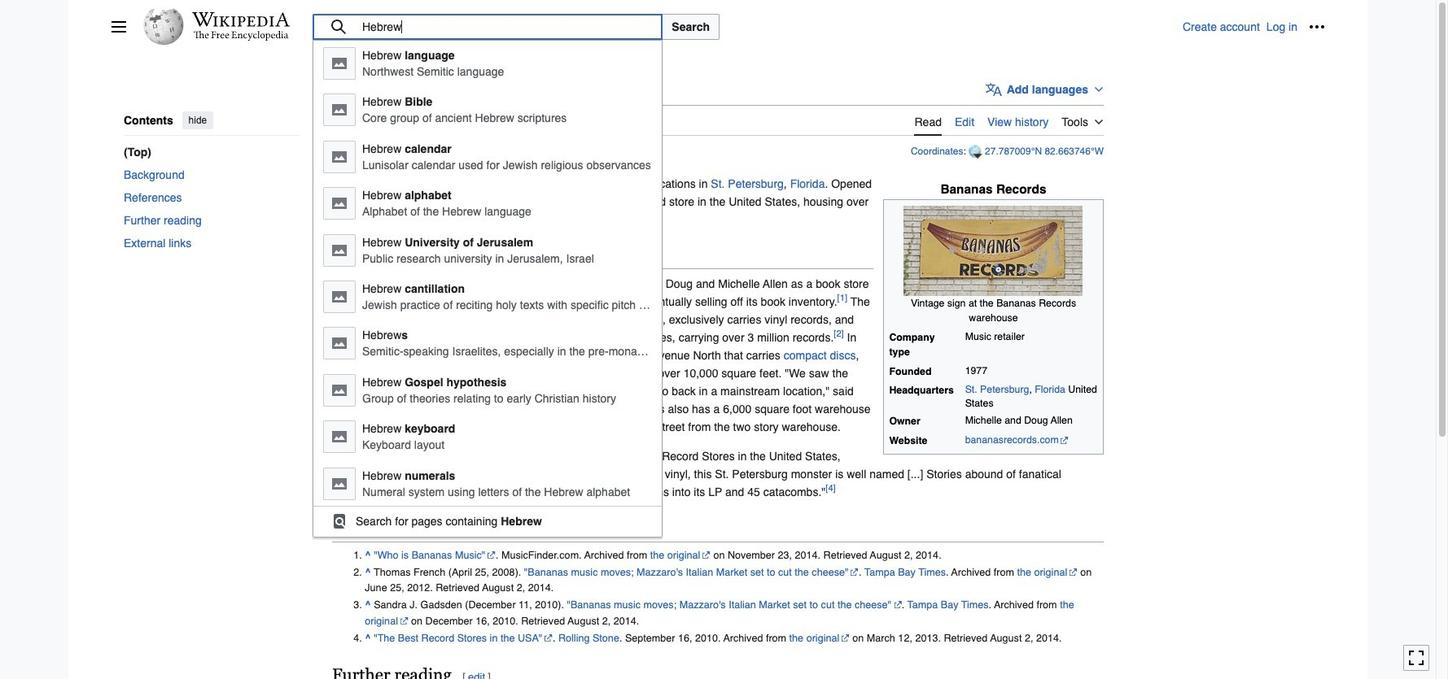 Task type: vqa. For each thing, say whether or not it's contained in the screenshot.
5th x small icon from the bottom
no



Task type: locate. For each thing, give the bounding box(es) containing it.
show location on an interactive map image
[[969, 145, 985, 159]]

log in and more options image
[[1309, 19, 1325, 35]]

personal tools navigation
[[1183, 14, 1330, 40]]

main content
[[326, 73, 1325, 680]]

None search field
[[313, 14, 1183, 538]]

the free encyclopedia image
[[193, 31, 289, 42]]



Task type: describe. For each thing, give the bounding box(es) containing it.
wikipedia image
[[192, 12, 290, 27]]

language progressive image
[[986, 81, 1002, 98]]

menu image
[[111, 19, 127, 35]]

Search Wikipedia search field
[[313, 14, 663, 40]]

search results list box
[[313, 41, 784, 536]]

fullscreen image
[[1408, 651, 1425, 667]]



